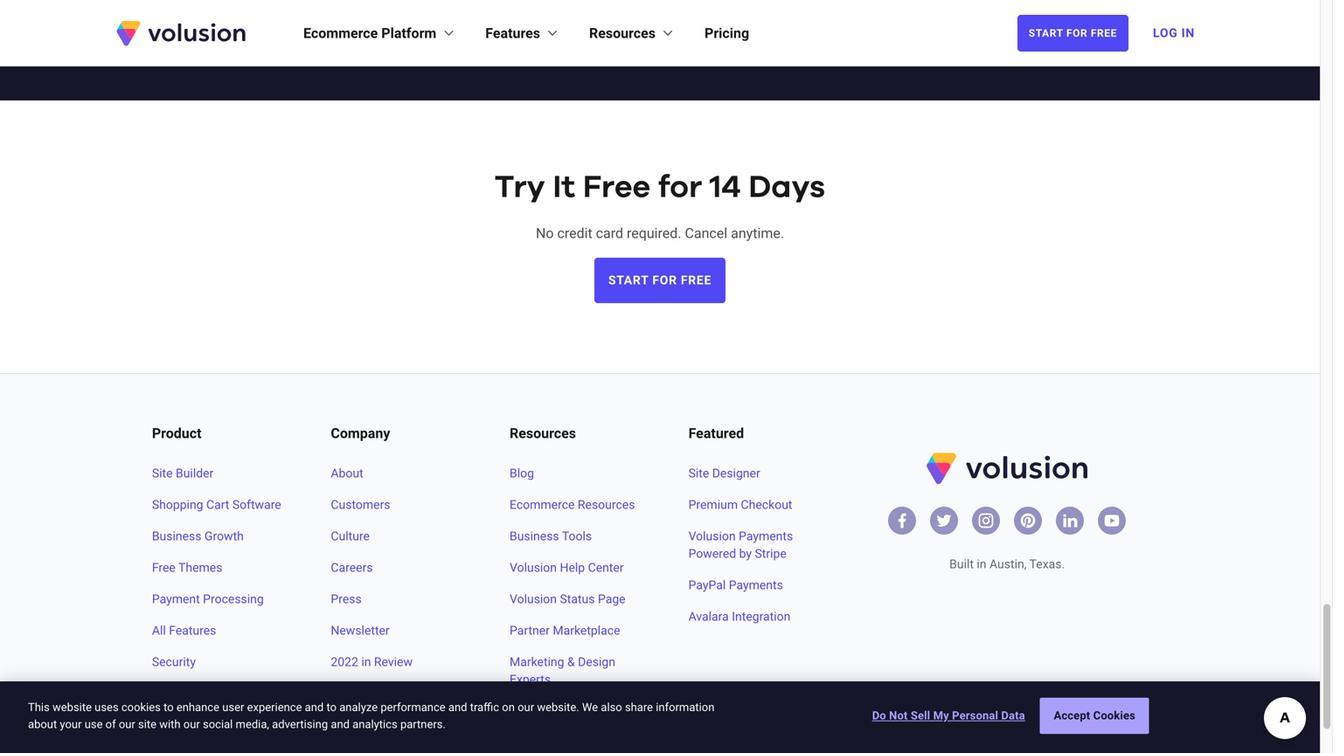 Task type: locate. For each thing, give the bounding box(es) containing it.
business left tools
[[510, 530, 559, 544]]

volusion down business tools
[[510, 561, 557, 575]]

uses
[[95, 701, 119, 714]]

our right "of"
[[119, 718, 135, 731]]

0 vertical spatial start for free
[[1029, 27, 1117, 39]]

free left log
[[1091, 27, 1117, 39]]

2 site from the left
[[689, 467, 709, 481]]

0 horizontal spatial free
[[681, 273, 712, 288]]

marketplace
[[553, 624, 620, 638]]

1 horizontal spatial free
[[1091, 27, 1117, 39]]

center
[[588, 561, 624, 575]]

start for free link
[[1017, 15, 1129, 52], [594, 258, 726, 304]]

all
[[152, 624, 166, 638]]

media,
[[236, 718, 269, 731]]

stripe
[[755, 547, 787, 561]]

free themes link
[[152, 560, 289, 577]]

1 horizontal spatial in
[[977, 558, 987, 572]]

1 vertical spatial payments
[[729, 579, 783, 593]]

shopping cart software
[[152, 498, 281, 512]]

payments inside volusion payments powered by stripe
[[739, 530, 793, 544]]

free up payment
[[152, 561, 176, 575]]

in right 2022
[[361, 655, 371, 670]]

1 horizontal spatial pricing link
[[705, 23, 749, 44]]

1 horizontal spatial and
[[331, 718, 350, 731]]

0 horizontal spatial and
[[305, 701, 324, 714]]

no credit card required. cancel anytime.
[[536, 225, 784, 242]]

accept cookies
[[1054, 710, 1136, 723]]

volusion help center
[[510, 561, 624, 575]]

traffic
[[470, 701, 499, 714]]

0 vertical spatial features
[[485, 25, 540, 42]]

payments for paypal payments
[[729, 579, 783, 593]]

paypal
[[689, 579, 726, 593]]

your
[[60, 718, 82, 731]]

1 horizontal spatial to
[[327, 701, 337, 714]]

partner marketplace link
[[510, 623, 647, 640]]

0 horizontal spatial free
[[152, 561, 176, 575]]

1 horizontal spatial start for free link
[[1017, 15, 1129, 52]]

0 horizontal spatial business
[[152, 530, 202, 544]]

1 horizontal spatial business
[[510, 530, 559, 544]]

payments up avalara integration link
[[729, 579, 783, 593]]

premium
[[689, 498, 738, 512]]

free up card
[[583, 172, 651, 204]]

site up premium
[[689, 467, 709, 481]]

volusion inside "link"
[[510, 561, 557, 575]]

resources button
[[589, 23, 677, 44]]

in inside 2022 in review link
[[361, 655, 371, 670]]

0 horizontal spatial start for free
[[608, 273, 712, 288]]

2 business from the left
[[510, 530, 559, 544]]

ecommerce resources
[[510, 498, 635, 512]]

pinterest image
[[1020, 512, 1037, 530]]

0 horizontal spatial to
[[164, 701, 174, 714]]

paypal payments link
[[689, 577, 825, 595]]

0 horizontal spatial in
[[361, 655, 371, 670]]

built
[[950, 558, 974, 572]]

1 vertical spatial volusion
[[510, 561, 557, 575]]

0 vertical spatial start for free link
[[1017, 15, 1129, 52]]

shopping
[[152, 498, 203, 512]]

social
[[203, 718, 233, 731]]

ecommerce resources link
[[510, 497, 647, 514]]

start
[[1029, 27, 1063, 39], [608, 273, 649, 288]]

1 vertical spatial resources
[[510, 425, 576, 442]]

site left builder
[[152, 467, 173, 481]]

experience
[[247, 701, 302, 714]]

features inside dropdown button
[[485, 25, 540, 42]]

and up advertising
[[305, 701, 324, 714]]

0 horizontal spatial site
[[152, 467, 173, 481]]

login link
[[510, 703, 647, 721]]

free themes
[[152, 561, 222, 575]]

to up with
[[164, 701, 174, 714]]

0 vertical spatial for
[[1067, 27, 1088, 39]]

and down analyze
[[331, 718, 350, 731]]

share
[[625, 701, 653, 714]]

0 horizontal spatial ecommerce
[[303, 25, 378, 42]]

2 vertical spatial resources
[[578, 498, 635, 512]]

0 vertical spatial ecommerce
[[303, 25, 378, 42]]

0 vertical spatial start
[[1029, 27, 1063, 39]]

we
[[582, 701, 598, 714]]

1 horizontal spatial start
[[1029, 27, 1063, 39]]

1 horizontal spatial ecommerce
[[510, 498, 575, 512]]

1 horizontal spatial features
[[485, 25, 540, 42]]

0 vertical spatial in
[[977, 558, 987, 572]]

payment processing
[[152, 592, 264, 607]]

1 business from the left
[[152, 530, 202, 544]]

accept cookies button
[[1040, 698, 1149, 735]]

14
[[710, 172, 741, 204]]

careers link
[[331, 560, 468, 577]]

do not sell my personal data
[[872, 710, 1025, 723]]

partners.
[[400, 718, 446, 731]]

log in
[[1153, 26, 1195, 40]]

business for product
[[152, 530, 202, 544]]

0 horizontal spatial for
[[653, 273, 677, 288]]

cancel
[[685, 225, 728, 242]]

pricing
[[705, 25, 749, 42], [152, 718, 190, 733]]

1 vertical spatial start for free link
[[594, 258, 726, 304]]

product
[[152, 425, 202, 442]]

platform
[[381, 25, 437, 42]]

ecommerce inside dropdown button
[[303, 25, 378, 42]]

2 vertical spatial volusion
[[510, 592, 557, 607]]

careers
[[331, 561, 373, 575]]

personal
[[952, 710, 999, 723]]

our right on
[[518, 701, 534, 714]]

processing
[[203, 592, 264, 607]]

website
[[52, 701, 92, 714]]

login
[[510, 704, 540, 719]]

and
[[305, 701, 324, 714], [448, 701, 467, 714], [331, 718, 350, 731]]

0 horizontal spatial features
[[169, 624, 216, 638]]

payments up stripe
[[739, 530, 793, 544]]

0 horizontal spatial pricing link
[[152, 717, 289, 735]]

avalara integration link
[[689, 609, 825, 626]]

0 vertical spatial payments
[[739, 530, 793, 544]]

marketing
[[510, 655, 564, 670]]

0 horizontal spatial pricing
[[152, 718, 190, 733]]

shopping cart software link
[[152, 497, 289, 514]]

business
[[152, 530, 202, 544], [510, 530, 559, 544]]

no
[[536, 225, 554, 242]]

1 vertical spatial start
[[608, 273, 649, 288]]

1 vertical spatial pricing link
[[152, 717, 289, 735]]

about
[[331, 467, 363, 481]]

culture link
[[331, 528, 468, 546]]

0 vertical spatial pricing
[[705, 25, 749, 42]]

design
[[578, 655, 615, 670]]

credit
[[557, 225, 593, 242]]

1 horizontal spatial pricing
[[705, 25, 749, 42]]

volusion status page link
[[510, 591, 647, 609]]

in right built
[[977, 558, 987, 572]]

1 site from the left
[[152, 467, 173, 481]]

free down cancel
[[681, 273, 712, 288]]

0 vertical spatial free
[[1091, 27, 1117, 39]]

0 vertical spatial free
[[583, 172, 651, 204]]

ecommerce left platform
[[303, 25, 378, 42]]

payments
[[739, 530, 793, 544], [729, 579, 783, 593]]

features
[[485, 25, 540, 42], [169, 624, 216, 638]]

this website uses cookies to enhance user experience and to analyze performance and traffic on our website. we also share information about your use of our site with our social media, advertising and analytics partners.
[[28, 701, 715, 731]]

by
[[739, 547, 752, 561]]

volusion up powered
[[689, 530, 736, 544]]

1 horizontal spatial start for free
[[1029, 27, 1117, 39]]

review
[[374, 655, 413, 670]]

1 to from the left
[[164, 701, 174, 714]]

1 horizontal spatial for
[[1067, 27, 1088, 39]]

1 vertical spatial ecommerce
[[510, 498, 575, 512]]

youtube image
[[1104, 512, 1121, 530]]

analyze
[[339, 701, 378, 714]]

resources
[[589, 25, 656, 42], [510, 425, 576, 442], [578, 498, 635, 512]]

volusion inside volusion payments powered by stripe
[[689, 530, 736, 544]]

1 horizontal spatial site
[[689, 467, 709, 481]]

volusion for volusion status page
[[510, 592, 557, 607]]

to left analyze
[[327, 701, 337, 714]]

volusion up partner
[[510, 592, 557, 607]]

do not sell my personal data button
[[872, 699, 1025, 734]]

free
[[583, 172, 651, 204], [152, 561, 176, 575]]

paypal payments
[[689, 579, 783, 593]]

site
[[138, 718, 157, 731]]

ecommerce up business tools
[[510, 498, 575, 512]]

1 vertical spatial in
[[361, 655, 371, 670]]

for
[[658, 172, 702, 204]]

blog
[[510, 467, 534, 481]]

0 horizontal spatial start
[[608, 273, 649, 288]]

information
[[656, 701, 715, 714]]

1 vertical spatial free
[[152, 561, 176, 575]]

culture
[[331, 530, 370, 544]]

and left traffic
[[448, 701, 467, 714]]

0 vertical spatial resources
[[589, 25, 656, 42]]

page
[[598, 592, 626, 607]]

1 vertical spatial start for free
[[608, 273, 712, 288]]

data
[[1001, 710, 1025, 723]]

our down enhance
[[183, 718, 200, 731]]

powered
[[689, 547, 736, 561]]

designer
[[712, 467, 760, 481]]

in
[[977, 558, 987, 572], [361, 655, 371, 670]]

user
[[222, 701, 244, 714]]

built in austin, texas.
[[950, 558, 1065, 572]]

1 vertical spatial pricing
[[152, 718, 190, 733]]

business down shopping
[[152, 530, 202, 544]]

0 vertical spatial volusion
[[689, 530, 736, 544]]

instagram image
[[978, 512, 995, 530]]



Task type: describe. For each thing, give the bounding box(es) containing it.
newsletter link
[[331, 623, 468, 640]]

newsletter
[[331, 624, 390, 638]]

card
[[596, 225, 623, 242]]

1 vertical spatial for
[[653, 273, 677, 288]]

ecommerce platform
[[303, 25, 437, 42]]

integration
[[732, 610, 791, 624]]

about link
[[331, 465, 468, 483]]

austin,
[[990, 558, 1027, 572]]

ecommerce for ecommerce resources
[[510, 498, 575, 512]]

linkedin image
[[1062, 512, 1079, 530]]

themes
[[178, 561, 222, 575]]

featured
[[689, 425, 744, 442]]

about
[[28, 718, 57, 731]]

0 horizontal spatial our
[[119, 718, 135, 731]]

tools
[[562, 530, 592, 544]]

&
[[567, 655, 575, 670]]

ecommerce platform button
[[303, 23, 458, 44]]

press
[[331, 592, 362, 607]]

facebook image
[[894, 512, 911, 530]]

it
[[553, 172, 575, 204]]

nonprofit link
[[152, 686, 289, 703]]

site designer
[[689, 467, 760, 481]]

2 horizontal spatial our
[[518, 701, 534, 714]]

on
[[502, 701, 515, 714]]

checkout
[[741, 498, 793, 512]]

of
[[106, 718, 116, 731]]

help
[[560, 561, 585, 575]]

2 to from the left
[[327, 701, 337, 714]]

resources inside dropdown button
[[589, 25, 656, 42]]

site builder link
[[152, 465, 289, 483]]

with
[[159, 718, 181, 731]]

website.
[[537, 701, 579, 714]]

volusion payments powered by stripe link
[[689, 528, 825, 563]]

site for product
[[152, 467, 173, 481]]

free inside free themes 'link'
[[152, 561, 176, 575]]

1 vertical spatial features
[[169, 624, 216, 638]]

payments for volusion payments powered by stripe
[[739, 530, 793, 544]]

blog link
[[510, 465, 647, 483]]

company
[[331, 425, 390, 442]]

payment processing link
[[152, 591, 289, 609]]

in for review
[[361, 655, 371, 670]]

volusion for volusion payments powered by stripe
[[689, 530, 736, 544]]

2022 in review link
[[331, 654, 468, 672]]

marketing & design experts
[[510, 655, 615, 687]]

2 horizontal spatial and
[[448, 701, 467, 714]]

log in link
[[1143, 14, 1206, 52]]

privacy alert dialog
[[0, 682, 1320, 754]]

volusion for volusion help center
[[510, 561, 557, 575]]

customers
[[331, 498, 390, 512]]

security
[[152, 655, 196, 670]]

my
[[933, 710, 949, 723]]

site for featured
[[689, 467, 709, 481]]

ecommerce for ecommerce platform
[[303, 25, 378, 42]]

enhance
[[176, 701, 219, 714]]

do
[[872, 710, 886, 723]]

business tools
[[510, 530, 592, 544]]

features button
[[485, 23, 561, 44]]

log
[[1153, 26, 1178, 40]]

premium checkout link
[[689, 497, 825, 514]]

business tools link
[[510, 528, 647, 546]]

partner marketplace
[[510, 624, 620, 638]]

2022 in review
[[331, 655, 413, 670]]

1 vertical spatial free
[[681, 273, 712, 288]]

site builder
[[152, 467, 214, 481]]

volusion help center link
[[510, 560, 647, 577]]

1 horizontal spatial our
[[183, 718, 200, 731]]

analytics
[[352, 718, 398, 731]]

0 vertical spatial pricing link
[[705, 23, 749, 44]]

security link
[[152, 654, 289, 672]]

also
[[601, 701, 622, 714]]

volusion status page
[[510, 592, 626, 607]]

nonprofit
[[152, 687, 203, 701]]

builder
[[176, 467, 214, 481]]

experts
[[510, 673, 551, 687]]

twitter image
[[936, 512, 953, 530]]

accept
[[1054, 710, 1091, 723]]

0 horizontal spatial start for free link
[[594, 258, 726, 304]]

business growth link
[[152, 528, 289, 546]]

texas.
[[1030, 558, 1065, 572]]

growth
[[205, 530, 244, 544]]

all features link
[[152, 623, 289, 640]]

anytime.
[[731, 225, 784, 242]]

in for austin,
[[977, 558, 987, 572]]

use
[[85, 718, 103, 731]]

business growth
[[152, 530, 244, 544]]

days
[[749, 172, 825, 204]]

premium checkout
[[689, 498, 793, 512]]

marketing & design experts link
[[510, 654, 647, 689]]

in
[[1182, 26, 1195, 40]]

payment
[[152, 592, 200, 607]]

avalara
[[689, 610, 729, 624]]

cookies
[[1093, 710, 1136, 723]]

customers link
[[331, 497, 468, 514]]

try
[[495, 172, 545, 204]]

business for resources
[[510, 530, 559, 544]]

1 horizontal spatial free
[[583, 172, 651, 204]]



Task type: vqa. For each thing, say whether or not it's contained in the screenshot.
rightmost Campaign
no



